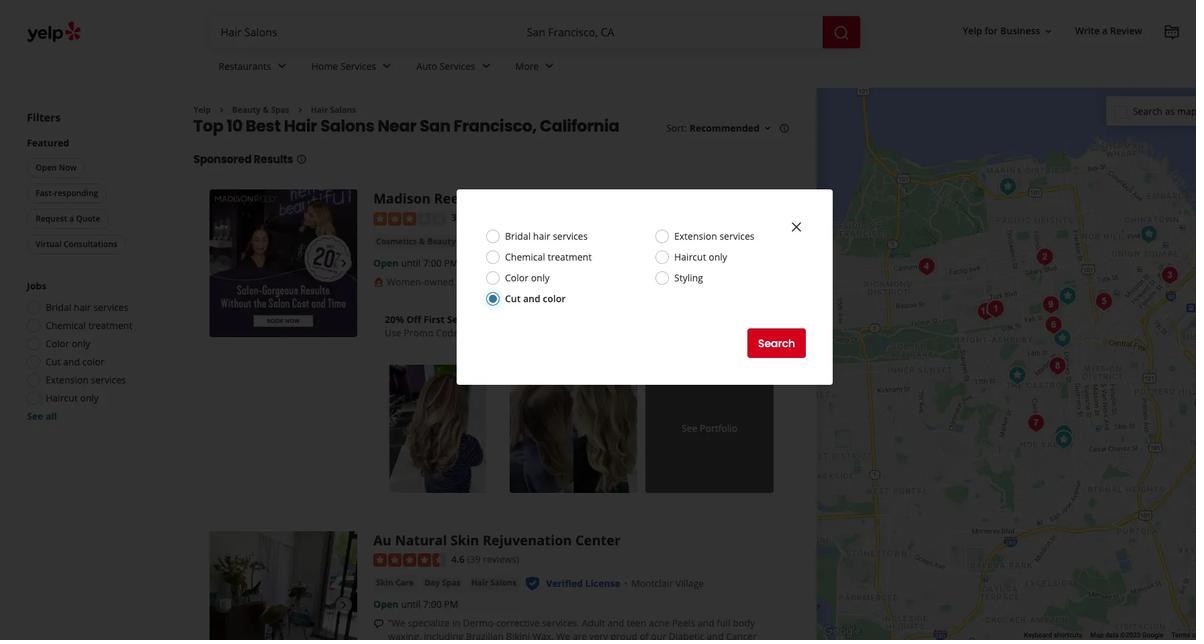 Task type: locate. For each thing, give the bounding box(es) containing it.
0 vertical spatial verified
[[570, 236, 607, 248]]

& left save
[[530, 326, 537, 339]]

lisa's lash image
[[1050, 427, 1077, 453]]

adrian elwell image
[[1135, 221, 1162, 248]]

24 chevron down v2 image right restaurants
[[274, 58, 290, 74]]

of inside "we specialize in dermo-corrective services. adult and teen acne peels and full body waxing, including brazilian bikini wax. we are very proud of our diabetic and cance
[[640, 630, 649, 640]]

haircut inside option group
[[46, 392, 78, 404]]

open until 7:00 pm up specialize
[[373, 598, 458, 611]]

2 vertical spatial open
[[373, 598, 399, 611]]

fast-
[[36, 187, 54, 199]]

1 horizontal spatial beauty
[[427, 236, 456, 247]]

verified license up 'adult'
[[546, 577, 620, 590]]

1 horizontal spatial chemical treatment
[[505, 251, 592, 263]]

cut and color up all
[[46, 355, 104, 368]]

google
[[1142, 631, 1164, 639]]

open left now
[[36, 162, 57, 173]]

1 horizontal spatial madison reed hair color bar - hayes valley image
[[1054, 283, 1081, 310]]

color down the jobs
[[46, 337, 69, 350]]

hair salons link down home on the top of page
[[311, 104, 356, 116]]

1 vertical spatial previous image
[[215, 597, 231, 613]]

hair down '4.6 (39 reviews)'
[[471, 577, 488, 588]]

20% right save
[[562, 326, 581, 339]]

cut up all
[[46, 355, 61, 368]]

hair salons link up the 16 certified professionals v2 image
[[493, 235, 544, 248]]

yelp inside button
[[963, 24, 982, 37]]

1 vertical spatial hair
[[74, 301, 91, 314]]

specialize
[[408, 617, 450, 630]]

0 vertical spatial bridal hair services
[[505, 230, 588, 242]]

chemical treatment inside option group
[[46, 319, 132, 332]]

day spas
[[425, 577, 461, 588]]

quote
[[76, 213, 100, 224]]

pm up in
[[444, 598, 458, 611]]

1 horizontal spatial color only
[[505, 271, 550, 284]]

0 vertical spatial 24 verified filled v2 image
[[549, 234, 565, 250]]

yelp for business button
[[957, 19, 1059, 43]]

hair salons up the 16 certified professionals v2 image
[[496, 236, 541, 247]]

0 horizontal spatial 24 chevron down v2 image
[[379, 58, 395, 74]]

1 vertical spatial cut
[[46, 355, 61, 368]]

cut and color
[[505, 292, 566, 305], [46, 355, 104, 368]]

see left all
[[27, 410, 43, 422]]

0 vertical spatial verified license
[[570, 236, 645, 248]]

a inside button
[[69, 213, 74, 224]]

yelp left for
[[963, 24, 982, 37]]

color only inside option group
[[46, 337, 90, 350]]

0 vertical spatial cut and color
[[505, 292, 566, 305]]

search inside button
[[758, 335, 795, 351]]

peels
[[672, 617, 695, 630]]

0 horizontal spatial color only
[[46, 337, 90, 350]]

bridal
[[505, 230, 531, 242], [46, 301, 71, 314]]

chemical inside option group
[[46, 319, 86, 332]]

24 verified filled v2 image for rejuvenation
[[525, 576, 541, 592]]

1 vertical spatial extension services
[[46, 373, 126, 386]]

1 horizontal spatial hayes
[[656, 236, 682, 248]]

0 horizontal spatial extension services
[[46, 373, 126, 386]]

0 horizontal spatial 24 chevron down v2 image
[[274, 58, 290, 74]]

hair down home on the top of page
[[311, 104, 328, 116]]

1 24 chevron down v2 image from the left
[[379, 58, 395, 74]]

chemical treatment up certified in the left of the page
[[505, 251, 592, 263]]

16 chevron right v2 image right beauty & spas link
[[295, 105, 305, 115]]

24 chevron down v2 image
[[379, 58, 395, 74], [542, 58, 558, 74]]

bridal down madison reed hair color bar - hayes valley link in the top of the page
[[505, 230, 531, 242]]

haircut down hayes valley
[[674, 251, 706, 263]]

24 chevron down v2 image inside more link
[[542, 58, 558, 74]]

3.2
[[451, 211, 467, 224]]

24 verified filled v2 image for color
[[549, 234, 565, 250]]

2 16 chevron right v2 image from the left
[[295, 105, 305, 115]]

color left 'bar'
[[503, 190, 538, 208]]

0 vertical spatial previous image
[[215, 256, 231, 272]]

yelp left 10
[[193, 104, 211, 116]]

rejuvenation
[[483, 531, 572, 549]]

0 vertical spatial hair salons button
[[493, 235, 544, 248]]

beauty
[[232, 104, 261, 116], [427, 236, 456, 247]]

24 chevron down v2 image left auto
[[379, 58, 395, 74]]

0 horizontal spatial color
[[82, 355, 104, 368]]

montclair
[[632, 577, 673, 590]]

full
[[717, 617, 731, 630]]

a left quote
[[69, 213, 74, 224]]

1 vertical spatial cut and color
[[46, 355, 104, 368]]

beauty right top
[[232, 104, 261, 116]]

spas right day
[[442, 577, 461, 588]]

1 horizontal spatial color
[[543, 292, 566, 305]]

16 chevron right v2 image right yelp 'link'
[[216, 105, 227, 115]]

1 horizontal spatial services
[[440, 60, 475, 72]]

haircut only inside option group
[[46, 392, 99, 404]]

map data ©2023 google
[[1090, 631, 1164, 639]]

extension services up the styling
[[674, 230, 755, 242]]

adult
[[582, 617, 605, 630]]

& inside 20% off first service use promo code 'newclient20' & save 20%
[[530, 326, 537, 339]]

24 chevron down v2 image inside home services link
[[379, 58, 395, 74]]

0 vertical spatial slideshow element
[[210, 190, 357, 337]]

1 horizontal spatial treatment
[[548, 251, 592, 263]]

open now
[[36, 162, 77, 173]]

pm up women-owned & operated on the top left
[[444, 257, 458, 269]]

1 horizontal spatial valley
[[685, 236, 710, 248]]

1 vertical spatial search
[[758, 335, 795, 351]]

color
[[543, 292, 566, 305], [82, 355, 104, 368]]

24 chevron down v2 image right more
[[542, 58, 558, 74]]

very
[[590, 630, 608, 640]]

of
[[640, 630, 649, 640], [1192, 631, 1196, 639]]

verified license up 'professionals'
[[570, 236, 645, 248]]

2 open until 7:00 pm from the top
[[373, 598, 458, 611]]

bridal hair services down the jobs
[[46, 301, 128, 314]]

0 horizontal spatial cut
[[46, 355, 61, 368]]

1 16 chevron right v2 image from the left
[[216, 105, 227, 115]]

hair salons button up the 16 certified professionals v2 image
[[493, 235, 544, 248]]

cut and color down the 16 certified professionals v2 image
[[505, 292, 566, 305]]

chemical treatment
[[505, 251, 592, 263], [46, 319, 132, 332]]

0 vertical spatial until
[[401, 257, 421, 269]]

a inside "element"
[[1102, 24, 1108, 37]]

sponsored
[[193, 152, 252, 168]]

2 24 chevron down v2 image from the left
[[542, 58, 558, 74]]

1 horizontal spatial cut
[[505, 292, 521, 305]]

0 vertical spatial 7:00
[[423, 257, 442, 269]]

slideshow element for au
[[210, 531, 357, 640]]

0 vertical spatial open
[[36, 162, 57, 173]]

beauty down 3.2
[[427, 236, 456, 247]]

16 chevron down v2 image
[[1043, 26, 1054, 37]]

previous image
[[215, 256, 231, 272], [215, 597, 231, 613]]

& right owned on the left top
[[456, 275, 463, 288]]

cut and color inside search dialog
[[505, 292, 566, 305]]

bridal down the jobs
[[46, 301, 71, 314]]

see all button
[[27, 410, 57, 422]]

0 vertical spatial skin
[[451, 531, 479, 549]]

0 vertical spatial search
[[1133, 104, 1163, 117]]

1 vertical spatial yelp
[[193, 104, 211, 116]]

1 horizontal spatial 16 chevron right v2 image
[[295, 105, 305, 115]]

extension inside option group
[[46, 373, 89, 386]]

beauty & spas
[[232, 104, 289, 116]]

0 vertical spatial treatment
[[548, 251, 592, 263]]

a right write
[[1102, 24, 1108, 37]]

services
[[341, 60, 376, 72], [440, 60, 475, 72]]

hair salons link
[[311, 104, 356, 116], [493, 235, 544, 248], [469, 576, 519, 590]]

more link
[[505, 48, 568, 87]]

filters
[[27, 110, 61, 125]]

0 horizontal spatial bridal hair services
[[46, 301, 128, 314]]

1 horizontal spatial of
[[1192, 631, 1196, 639]]

salons down reviews)
[[491, 577, 517, 588]]

1 vertical spatial hayes
[[656, 236, 682, 248]]

extension up all
[[46, 373, 89, 386]]

madison
[[373, 190, 431, 208]]

bridal hair services down 'bar'
[[505, 230, 588, 242]]

1 vertical spatial 24 verified filled v2 image
[[525, 576, 541, 592]]

natural
[[395, 531, 447, 549]]

shortcuts
[[1054, 631, 1082, 639]]

skin inside button
[[376, 577, 393, 588]]

services right home on the top of page
[[341, 60, 376, 72]]

24 chevron down v2 image
[[274, 58, 290, 74], [478, 58, 494, 74]]

0 vertical spatial license
[[610, 236, 645, 248]]

cut inside search dialog
[[505, 292, 521, 305]]

7:00 for natural
[[423, 598, 442, 611]]

skin care link
[[373, 576, 417, 590]]

hayes right the -
[[576, 190, 617, 208]]

until up women-
[[401, 257, 421, 269]]

1 vertical spatial verified license button
[[546, 577, 620, 590]]

16 info v2 image
[[779, 123, 790, 134]]

featured group
[[24, 136, 167, 257]]

haircut only inside search dialog
[[674, 251, 727, 263]]

16 chevron right v2 image
[[216, 105, 227, 115], [295, 105, 305, 115]]

1 pm from the top
[[444, 257, 458, 269]]

hair salons down reviews)
[[471, 577, 517, 588]]

see
[[27, 410, 43, 422], [682, 422, 697, 435]]

open for au
[[373, 598, 399, 611]]

0 horizontal spatial services
[[341, 60, 376, 72]]

1 horizontal spatial 24 chevron down v2 image
[[542, 58, 558, 74]]

None search field
[[210, 16, 863, 48]]

skin care
[[376, 577, 414, 588]]

yelp link
[[193, 104, 211, 116]]

as
[[1165, 104, 1175, 117]]

close image
[[789, 219, 805, 235]]

nepenji japan center beauty clinic image
[[1031, 244, 1058, 271]]

0 horizontal spatial beauty
[[232, 104, 261, 116]]

chemical treatment down the jobs
[[46, 319, 132, 332]]

0 horizontal spatial madison reed hair color bar - hayes valley image
[[210, 190, 357, 337]]

1 vertical spatial pm
[[444, 598, 458, 611]]

waxing,
[[388, 630, 421, 640]]

madison reed hair color bar - hayes valley image
[[210, 190, 357, 337], [1054, 283, 1081, 310]]

1 horizontal spatial 24 chevron down v2 image
[[478, 58, 494, 74]]

search
[[1133, 104, 1163, 117], [758, 335, 795, 351]]

cut and color inside option group
[[46, 355, 104, 368]]

verified up certified professionals
[[570, 236, 607, 248]]

a
[[1102, 24, 1108, 37], [69, 213, 74, 224]]

verified license button up 'professionals'
[[570, 236, 645, 248]]

skin left care
[[376, 577, 393, 588]]

option group
[[23, 279, 167, 423]]

valley up the styling
[[685, 236, 710, 248]]

0 horizontal spatial 16 chevron right v2 image
[[216, 105, 227, 115]]

haircut inside search dialog
[[674, 251, 706, 263]]

24 verified filled v2 image up certified in the left of the page
[[549, 234, 565, 250]]

1 horizontal spatial cut and color
[[505, 292, 566, 305]]

7:00 up owned on the left top
[[423, 257, 442, 269]]

7:00 up specialize
[[423, 598, 442, 611]]

little sparrow salon & barber image
[[982, 296, 1009, 322]]

1 vertical spatial hair salons link
[[493, 235, 544, 248]]

0 vertical spatial color
[[543, 292, 566, 305]]

1 vertical spatial chemical
[[46, 319, 86, 332]]

license for au natural skin rejuvenation center
[[585, 577, 620, 590]]

color left certified in the left of the page
[[505, 271, 529, 284]]

license up 'professionals'
[[610, 236, 645, 248]]

verified for center
[[546, 577, 583, 590]]

projects image
[[1164, 24, 1180, 40]]

pm
[[444, 257, 458, 269], [444, 598, 458, 611]]

bikini
[[506, 630, 530, 640]]

cut down operated
[[505, 292, 521, 305]]

virtual consultations button
[[27, 234, 126, 255]]

hair down virtual consultations button
[[74, 301, 91, 314]]

next image
[[336, 256, 352, 272]]

0 horizontal spatial chemical treatment
[[46, 319, 132, 332]]

1 24 chevron down v2 image from the left
[[274, 58, 290, 74]]

1 open until 7:00 pm from the top
[[373, 257, 458, 269]]

see for see portfolio
[[682, 422, 697, 435]]

of down teen on the bottom
[[640, 630, 649, 640]]

2 previous image from the top
[[215, 597, 231, 613]]

0 horizontal spatial search
[[758, 335, 795, 351]]

skin
[[451, 531, 479, 549], [376, 577, 393, 588]]

extension
[[674, 230, 717, 242], [46, 373, 89, 386]]

extension up the styling
[[674, 230, 717, 242]]

extension services
[[674, 230, 755, 242], [46, 373, 126, 386]]

20% up use
[[385, 313, 404, 326]]

until down care
[[401, 598, 421, 611]]

1 slideshow element from the top
[[210, 190, 357, 337]]

0 vertical spatial a
[[1102, 24, 1108, 37]]

2 services from the left
[[440, 60, 475, 72]]

2 until from the top
[[401, 598, 421, 611]]

1 horizontal spatial haircut
[[674, 251, 706, 263]]

0 vertical spatial cut
[[505, 292, 521, 305]]

2 pm from the top
[[444, 598, 458, 611]]

& right cosmetics
[[419, 236, 425, 247]]

open
[[36, 162, 57, 173], [373, 257, 399, 269], [373, 598, 399, 611]]

1 vertical spatial a
[[69, 213, 74, 224]]

off
[[406, 313, 421, 326]]

b parlor image
[[1044, 353, 1071, 379]]

women-owned & operated
[[387, 275, 506, 288]]

pm for natural
[[444, 598, 458, 611]]

1 until from the top
[[401, 257, 421, 269]]

beauty & spas link
[[232, 104, 289, 116]]

0 horizontal spatial hair
[[74, 301, 91, 314]]

verified license button up 'adult'
[[546, 577, 620, 590]]

verified up the services. at bottom left
[[546, 577, 583, 590]]

treatment inside search dialog
[[548, 251, 592, 263]]

chemical up the 16 certified professionals v2 image
[[505, 251, 545, 263]]

1 horizontal spatial a
[[1102, 24, 1108, 37]]

extension services inside option group
[[46, 373, 126, 386]]

24 verified filled v2 image up corrective
[[525, 576, 541, 592]]

color inside search dialog
[[543, 292, 566, 305]]

previous image for au natural skin rejuvenation center
[[215, 597, 231, 613]]

david james image
[[1037, 291, 1064, 318]]

verified
[[570, 236, 607, 248], [546, 577, 583, 590]]

1 vertical spatial haircut
[[46, 392, 78, 404]]

home services link
[[301, 48, 406, 87]]

0 vertical spatial haircut
[[674, 251, 706, 263]]

0 horizontal spatial yelp
[[193, 104, 211, 116]]

open for madison
[[373, 257, 399, 269]]

1 horizontal spatial skin
[[451, 531, 479, 549]]

0 horizontal spatial treatment
[[88, 319, 132, 332]]

20%
[[385, 313, 404, 326], [562, 326, 581, 339]]

open until 7:00 pm up women-
[[373, 257, 458, 269]]

see inside option group
[[27, 410, 43, 422]]

0 vertical spatial open until 7:00 pm
[[373, 257, 458, 269]]

salons up the 16 certified professionals v2 image
[[515, 236, 541, 247]]

studio estrada image
[[1040, 312, 1067, 339]]

1 services from the left
[[341, 60, 376, 72]]

24 chevron down v2 image for more
[[542, 58, 558, 74]]

verified license button
[[570, 236, 645, 248], [546, 577, 620, 590]]

map
[[1090, 631, 1104, 639]]

0 vertical spatial hair
[[533, 230, 550, 242]]

first
[[424, 313, 445, 326]]

portfolio
[[700, 422, 738, 435]]

0 vertical spatial haircut only
[[674, 251, 727, 263]]

salons down home services link
[[330, 104, 356, 116]]

cosmetics & beauty supply
[[376, 236, 485, 247]]

0 vertical spatial chemical
[[505, 251, 545, 263]]

1 vertical spatial beauty
[[427, 236, 456, 247]]

1 vertical spatial 7:00
[[423, 598, 442, 611]]

0 vertical spatial color only
[[505, 271, 550, 284]]

0 vertical spatial verified license button
[[570, 236, 645, 248]]

0 horizontal spatial haircut only
[[46, 392, 99, 404]]

bridal inside search dialog
[[505, 230, 531, 242]]

restaurants
[[219, 60, 271, 72]]

chemical inside search dialog
[[505, 251, 545, 263]]

hair salons button for the middle hair salons link
[[493, 235, 544, 248]]

0 horizontal spatial bridal
[[46, 301, 71, 314]]

16 chevron right v2 image for beauty & spas
[[216, 105, 227, 115]]

24 verified filled v2 image
[[549, 234, 565, 250], [525, 576, 541, 592]]

open up 16 speech v2 icon
[[373, 598, 399, 611]]

1 previous image from the top
[[215, 256, 231, 272]]

color only up save
[[505, 271, 550, 284]]

episode salon & spa image
[[1050, 420, 1077, 447]]

haircut up all
[[46, 392, 78, 404]]

0 vertical spatial yelp
[[963, 24, 982, 37]]

24 chevron down v2 image for restaurants
[[274, 58, 290, 74]]

hayes up the styling
[[656, 236, 682, 248]]

day spas link
[[422, 576, 463, 590]]

haircut only down hayes valley
[[674, 251, 727, 263]]

au
[[373, 531, 392, 549]]

bridal hair services
[[505, 230, 588, 242], [46, 301, 128, 314]]

1 horizontal spatial bridal
[[505, 230, 531, 242]]

chemical
[[505, 251, 545, 263], [46, 319, 86, 332]]

of right terms
[[1192, 631, 1196, 639]]

see left "portfolio"
[[682, 422, 697, 435]]

1 horizontal spatial bridal hair services
[[505, 230, 588, 242]]

au natural skin rejuvenation center
[[373, 531, 621, 549]]

our
[[651, 630, 666, 640]]

now
[[59, 162, 77, 173]]

7:00
[[423, 257, 442, 269], [423, 598, 442, 611]]

services right auto
[[440, 60, 475, 72]]

hair salons down home on the top of page
[[311, 104, 356, 116]]

a for request
[[69, 213, 74, 224]]

cosmetics
[[376, 236, 417, 247]]

2 7:00 from the top
[[423, 598, 442, 611]]

day spas button
[[422, 576, 463, 590]]

2 slideshow element from the top
[[210, 531, 357, 640]]

cut inside option group
[[46, 355, 61, 368]]

0 horizontal spatial skin
[[376, 577, 393, 588]]

extension services up all
[[46, 373, 126, 386]]

1 horizontal spatial extension
[[674, 230, 717, 242]]

license up 'adult'
[[585, 577, 620, 590]]

chemical down the jobs
[[46, 319, 86, 332]]

hair salons link down reviews)
[[469, 576, 519, 590]]

bridal inside option group
[[46, 301, 71, 314]]

color only down the jobs
[[46, 337, 90, 350]]

24 chevron down v2 image inside auto services link
[[478, 58, 494, 74]]

only
[[709, 251, 727, 263], [531, 271, 550, 284], [72, 337, 90, 350], [80, 392, 99, 404]]

1 vertical spatial color only
[[46, 337, 90, 350]]

24 chevron down v2 image inside restaurants link
[[274, 58, 290, 74]]

open now button
[[27, 158, 85, 178]]

beauty inside button
[[427, 236, 456, 247]]

1 vertical spatial skin
[[376, 577, 393, 588]]

skin up 4.6
[[451, 531, 479, 549]]

1 horizontal spatial extension services
[[674, 230, 755, 242]]

1 horizontal spatial hair
[[533, 230, 550, 242]]

slideshow element
[[210, 190, 357, 337], [210, 531, 357, 640]]

haircut only up all
[[46, 392, 99, 404]]

1 vertical spatial haircut only
[[46, 392, 99, 404]]

1 vertical spatial color
[[505, 271, 529, 284]]

verified license
[[570, 236, 645, 248], [546, 577, 620, 590]]

hair down 'bar'
[[533, 230, 550, 242]]

spas right 10
[[271, 104, 289, 116]]

hayes
[[576, 190, 617, 208], [656, 236, 682, 248]]

1 horizontal spatial 20%
[[562, 326, 581, 339]]

1 horizontal spatial see
[[682, 422, 697, 435]]

service
[[447, 313, 481, 326]]

2 24 chevron down v2 image from the left
[[478, 58, 494, 74]]

1 7:00 from the top
[[423, 257, 442, 269]]

0 vertical spatial chemical treatment
[[505, 251, 592, 263]]

promo
[[404, 326, 434, 339]]

1 vertical spatial bridal hair services
[[46, 301, 128, 314]]

0 vertical spatial 20%
[[385, 313, 404, 326]]

license
[[610, 236, 645, 248], [585, 577, 620, 590]]

hair salons button down reviews)
[[469, 576, 519, 590]]

0 horizontal spatial a
[[69, 213, 74, 224]]

valley up hayes valley
[[620, 190, 661, 208]]

24 chevron down v2 image right auto services
[[478, 58, 494, 74]]

open up '16 women owned v2' image
[[373, 257, 399, 269]]

1 horizontal spatial 24 verified filled v2 image
[[549, 234, 565, 250]]



Task type: vqa. For each thing, say whether or not it's contained in the screenshot.
Haircut only to the bottom
yes



Task type: describe. For each thing, give the bounding box(es) containing it.
color inside option group
[[82, 355, 104, 368]]

bar
[[542, 190, 565, 208]]

for
[[985, 24, 998, 37]]

steel + lacquer image
[[1090, 288, 1117, 315]]

bridal hair services inside search dialog
[[505, 230, 588, 242]]

business categories element
[[208, 48, 1196, 87]]

extension services inside search dialog
[[674, 230, 755, 242]]

until for madison
[[401, 257, 421, 269]]

previous image for madison reed hair color bar - hayes valley
[[215, 256, 231, 272]]

2 vertical spatial hair salons
[[471, 577, 517, 588]]

a for write
[[1102, 24, 1108, 37]]

hair right reed
[[471, 190, 499, 208]]

fast-responding button
[[27, 183, 107, 204]]

professionals
[[575, 275, 634, 288]]

16 info v2 image
[[296, 154, 307, 165]]

in
[[452, 617, 461, 630]]

hayes valley
[[656, 236, 710, 248]]

all
[[46, 410, 57, 422]]

search as map
[[1133, 104, 1196, 117]]

hair right supply
[[496, 236, 513, 247]]

dermo-
[[463, 617, 496, 630]]

search for search
[[758, 335, 795, 351]]

-
[[569, 190, 573, 208]]

option group containing jobs
[[23, 279, 167, 423]]

hong kong mona hair studio image
[[913, 253, 940, 280]]

teen
[[627, 617, 646, 630]]

including
[[424, 630, 464, 640]]

body
[[733, 617, 755, 630]]

wax.
[[533, 630, 554, 640]]

terms
[[1172, 631, 1191, 639]]

verified license button for center
[[546, 577, 620, 590]]

extension inside search dialog
[[674, 230, 717, 242]]

diabetic
[[669, 630, 705, 640]]

©2023
[[1120, 631, 1141, 639]]

open inside button
[[36, 162, 57, 173]]

operated
[[466, 275, 506, 288]]

services for home services
[[341, 60, 376, 72]]

results
[[254, 152, 293, 168]]

4.6 star rating image
[[373, 554, 446, 567]]

terms of link
[[1172, 631, 1196, 639]]

more
[[516, 60, 539, 72]]

& inside cosmetics & beauty supply button
[[419, 236, 425, 247]]

0 vertical spatial color
[[503, 190, 538, 208]]

0 horizontal spatial spas
[[271, 104, 289, 116]]

certified
[[536, 275, 573, 288]]

3.2 star rating image
[[373, 212, 446, 226]]

services.
[[542, 617, 580, 630]]

search image
[[833, 25, 849, 41]]

1 vertical spatial valley
[[685, 236, 710, 248]]

bridal hair services inside option group
[[46, 301, 128, 314]]

code salon image
[[1156, 262, 1183, 289]]

use
[[385, 326, 401, 339]]

1 vertical spatial hair salons
[[496, 236, 541, 247]]

16 speech v2 image
[[373, 619, 384, 629]]

'newclient20'
[[461, 326, 528, 339]]

"we
[[388, 617, 405, 630]]

google image
[[820, 623, 864, 640]]

near
[[378, 115, 416, 137]]

"we specialize in dermo-corrective services. adult and teen acne peels and full body waxing, including brazilian bikini wax. we are very proud of our diabetic and cance
[[388, 617, 757, 640]]

featured
[[27, 136, 69, 149]]

color only inside search dialog
[[505, 271, 550, 284]]

write a review
[[1075, 24, 1142, 37]]

16 women owned v2 image
[[373, 277, 384, 287]]

virtual consultations
[[36, 238, 117, 250]]

map
[[1177, 104, 1196, 117]]

business
[[1000, 24, 1040, 37]]

auto services link
[[406, 48, 505, 87]]

slideshow element for madison
[[210, 190, 357, 337]]

enzi hair image
[[1004, 362, 1031, 389]]

salon mio mio image
[[1023, 410, 1049, 437]]

0 horizontal spatial valley
[[620, 190, 661, 208]]

consultations
[[64, 238, 117, 250]]

16 certified professionals v2 image
[[522, 277, 533, 287]]

salon baobao image
[[1049, 325, 1076, 352]]

au natural skin rejuvenation center link
[[373, 531, 621, 549]]

center
[[575, 531, 621, 549]]

best
[[246, 115, 281, 137]]

virtual
[[36, 238, 62, 250]]

fast-responding
[[36, 187, 98, 199]]

search dialog
[[0, 0, 1196, 640]]

verified for bar
[[570, 236, 607, 248]]

acne
[[649, 617, 670, 630]]

see for see all
[[27, 410, 43, 422]]

request
[[36, 213, 67, 224]]

cosmetics & beauty supply link
[[373, 235, 487, 248]]

write
[[1075, 24, 1100, 37]]

hair inside search dialog
[[533, 230, 550, 242]]

7:00 for reed
[[423, 257, 442, 269]]

request a quote
[[36, 213, 100, 224]]

hair inside option group
[[74, 301, 91, 314]]

home services
[[311, 60, 376, 72]]

until for au
[[401, 598, 421, 611]]

proud
[[611, 630, 637, 640]]

16 chevron right v2 image for hair salons
[[295, 105, 305, 115]]

keyboard
[[1024, 631, 1052, 639]]

terms of
[[1172, 631, 1196, 639]]

auto
[[416, 60, 437, 72]]

yelp for yelp for business
[[963, 24, 982, 37]]

color inside option group
[[46, 337, 69, 350]]

auto services
[[416, 60, 475, 72]]

chemical treatment inside search dialog
[[505, 251, 592, 263]]

& right 10
[[263, 104, 269, 116]]

yelp for yelp 'link'
[[193, 104, 211, 116]]

see portfolio
[[682, 422, 738, 435]]

madison reed hair color bar - hayes valley
[[373, 190, 661, 208]]

2 vertical spatial hair salons link
[[469, 576, 519, 590]]

and inside option group
[[63, 355, 80, 368]]

responding
[[54, 187, 98, 199]]

salt salon image
[[972, 298, 999, 325]]

color inside search dialog
[[505, 271, 529, 284]]

user actions element
[[952, 17, 1196, 99]]

top 10 best hair salons near san francisco, california
[[193, 115, 619, 137]]

open until 7:00 pm for natural
[[373, 598, 458, 611]]

reed
[[434, 190, 467, 208]]

data
[[1105, 631, 1119, 639]]

verified license button for bar
[[570, 236, 645, 248]]

hair salons button for bottommost hair salons link
[[469, 576, 519, 590]]

hair up 16 info v2 image
[[284, 115, 317, 137]]

treatment inside option group
[[88, 319, 132, 332]]

license for madison reed hair color bar - hayes valley
[[610, 236, 645, 248]]

verified license for center
[[546, 577, 620, 590]]

20% off first service use promo code 'newclient20' & save 20%
[[385, 313, 581, 339]]

supply
[[458, 236, 485, 247]]

review
[[1110, 24, 1142, 37]]

care
[[395, 577, 414, 588]]

sort:
[[666, 122, 687, 135]]

0 vertical spatial beauty
[[232, 104, 261, 116]]

search for search as map
[[1133, 104, 1163, 117]]

4.6
[[451, 553, 465, 565]]

0 vertical spatial hair salons link
[[311, 104, 356, 116]]

spas inside button
[[442, 577, 461, 588]]

request a quote button
[[27, 209, 109, 229]]

verified license for bar
[[570, 236, 645, 248]]

styling
[[674, 271, 703, 284]]

24 chevron down v2 image for auto services
[[478, 58, 494, 74]]

and inside search dialog
[[523, 292, 540, 305]]

pm for reed
[[444, 257, 458, 269]]

open until 7:00 pm for reed
[[373, 257, 458, 269]]

save
[[540, 326, 560, 339]]

see portfolio link
[[646, 365, 774, 493]]

10
[[227, 115, 243, 137]]

0 vertical spatial hayes
[[576, 190, 617, 208]]

cosmetics & beauty supply button
[[373, 235, 487, 248]]

24 chevron down v2 image for home services
[[379, 58, 395, 74]]

jobs
[[27, 279, 46, 292]]

francisco,
[[454, 115, 537, 137]]

lombard beauty salon image
[[994, 173, 1021, 200]]

next image
[[336, 597, 352, 613]]

(39
[[467, 553, 481, 565]]

day
[[425, 577, 440, 588]]

salons left near
[[320, 115, 374, 137]]

map region
[[703, 79, 1196, 640]]

0 vertical spatial hair salons
[[311, 104, 356, 116]]

services for auto services
[[440, 60, 475, 72]]

au natural skin rejuvenation center image
[[210, 531, 357, 640]]

keyboard shortcuts button
[[1024, 631, 1082, 640]]



